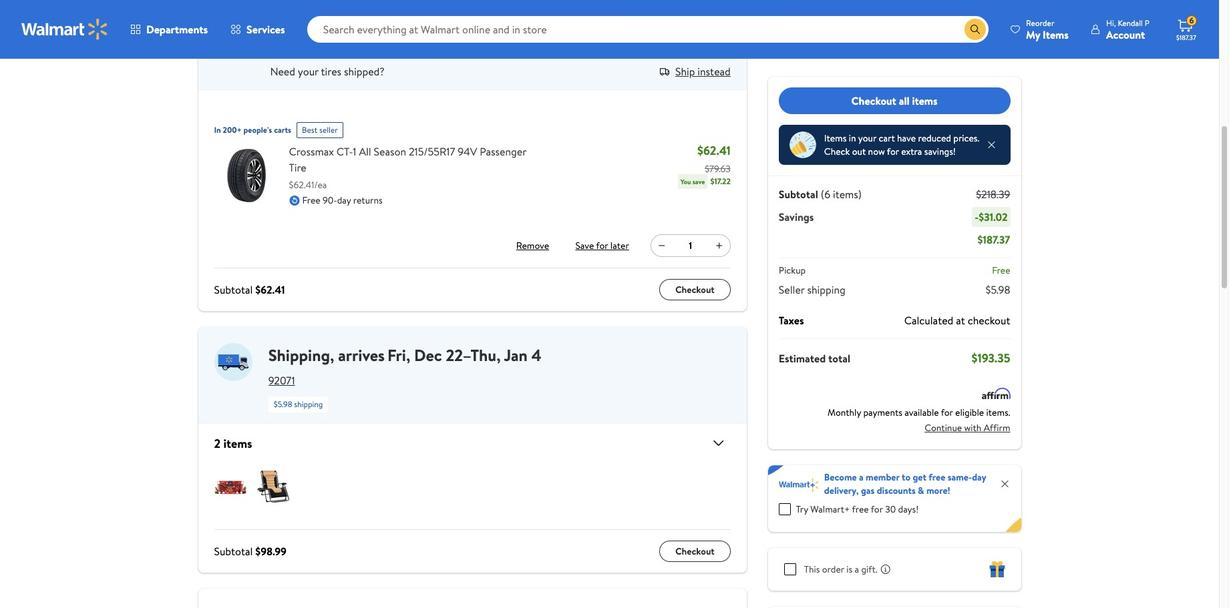 Task type: vqa. For each thing, say whether or not it's contained in the screenshot.


Task type: locate. For each thing, give the bounding box(es) containing it.
fri,
[[388, 344, 411, 367]]

1 horizontal spatial your
[[859, 132, 877, 145]]

free down $62.41/ea
[[302, 194, 321, 207]]

installation
[[370, 7, 422, 22]]

2 vertical spatial checkout
[[676, 545, 715, 559]]

member
[[866, 471, 900, 485]]

0 vertical spatial 1
[[353, 144, 357, 159]]

0 vertical spatial tire
[[352, 7, 368, 22]]

in 200+ people's carts
[[214, 124, 291, 136]]

this
[[805, 563, 820, 577]]

best seller alert
[[297, 117, 344, 138]]

services button
[[219, 13, 297, 45]]

subtotal
[[779, 187, 819, 202], [214, 283, 253, 297], [214, 545, 253, 559]]

search icon image
[[971, 24, 981, 35]]

1 vertical spatial $62.41
[[255, 283, 285, 297]]

1 vertical spatial $187.37
[[978, 233, 1011, 247]]

items left the in
[[825, 132, 847, 145]]

for up continue
[[942, 406, 954, 420]]

tire down installation
[[385, 23, 401, 38]]

for inside items in your cart have reduced prices. check out now for extra savings!
[[888, 145, 900, 158]]

&
[[918, 485, 925, 498]]

shipping down '92071' button
[[294, 399, 323, 410]]

$5.98 up checkout
[[986, 283, 1011, 297]]

1 horizontal spatial items
[[1043, 27, 1069, 42]]

0 vertical spatial free
[[302, 194, 321, 207]]

free up checkout
[[993, 264, 1011, 277]]

checkout for checkout all items
[[852, 93, 897, 108]]

day left the returns at the left of the page
[[337, 194, 351, 207]]

services
[[247, 22, 285, 37]]

affirm image
[[983, 388, 1011, 400]]

subtotal for subtotal $62.41
[[214, 283, 253, 297]]

order
[[823, 563, 845, 577]]

a right is
[[855, 563, 860, 577]]

0 horizontal spatial $62.41
[[255, 283, 285, 297]]

items right my
[[1043, 27, 1069, 42]]

4
[[532, 344, 542, 367]]

banner containing become a member to get free same-day delivery, gas discounts & more!
[[769, 466, 1022, 533]]

0 vertical spatial subtotal
[[779, 187, 819, 202]]

22–thu,
[[446, 344, 501, 367]]

remove button
[[512, 235, 554, 257]]

discounts
[[877, 485, 916, 498]]

at left $18
[[338, 23, 347, 38]]

2 horizontal spatial at
[[957, 313, 966, 328]]

0 vertical spatial $5.98
[[986, 283, 1011, 297]]

items inside items in your cart have reduced prices. check out now for extra savings!
[[825, 132, 847, 145]]

kendall
[[1119, 17, 1144, 28]]

to
[[902, 471, 911, 485]]

items
[[1043, 27, 1069, 42], [825, 132, 847, 145]]

checkout inside button
[[852, 93, 897, 108]]

1 vertical spatial day
[[973, 471, 987, 485]]

0 horizontal spatial items
[[825, 132, 847, 145]]

1 left the all
[[353, 144, 357, 159]]

at left checkout
[[957, 313, 966, 328]]

1 vertical spatial a
[[855, 563, 860, 577]]

free
[[302, 194, 321, 207], [993, 264, 1011, 277]]

1 horizontal spatial $62.41
[[698, 142, 731, 159]]

1 vertical spatial shipping
[[294, 399, 323, 410]]

banner
[[769, 466, 1022, 533]]

estimated total
[[779, 351, 851, 366]]

your left the tires
[[298, 64, 319, 79]]

1 right the decrease quantity crossmax ct-1 all season 215/55r17 94v passenger tire, current quantity 1 image
[[689, 239, 693, 253]]

0 horizontal spatial free
[[853, 503, 869, 517]]

0 vertical spatial checkout button
[[660, 279, 731, 301]]

30
[[886, 503, 896, 517]]

1 horizontal spatial shipping
[[808, 283, 846, 297]]

0 horizontal spatial shipping
[[294, 399, 323, 410]]

shipping right seller
[[808, 283, 846, 297]]

for right save at top left
[[597, 239, 609, 253]]

free right 'get'
[[929, 471, 946, 485]]

0 vertical spatial items
[[1043, 27, 1069, 42]]

shipping
[[808, 283, 846, 297], [294, 399, 323, 410]]

carts
[[274, 124, 291, 136]]

1 vertical spatial your
[[859, 132, 877, 145]]

with
[[965, 421, 982, 435]]

your right the in
[[859, 132, 877, 145]]

tire up $18
[[352, 7, 368, 22]]

your
[[298, 64, 319, 79], [859, 132, 877, 145]]

close walmart plus section image
[[1000, 479, 1011, 490]]

crossmax ct-1 all season 215/55r17 94v passenger tire, with add-on services, $62.41/ea, 1 in cart image
[[214, 144, 278, 208]]

$5.98 for $5.98 shipping
[[274, 399, 292, 410]]

0 vertical spatial $187.37
[[1177, 33, 1197, 42]]

0 horizontal spatial your
[[298, 64, 319, 79]]

for right now
[[888, 145, 900, 158]]

for left 30
[[872, 503, 884, 517]]

fulfillment logo image
[[214, 344, 253, 382]]

0 horizontal spatial $5.98
[[274, 399, 292, 410]]

0 vertical spatial day
[[337, 194, 351, 207]]

1 horizontal spatial free
[[929, 471, 946, 485]]

$187.37
[[1177, 33, 1197, 42], [978, 233, 1011, 247]]

92071 button
[[269, 374, 295, 388]]

items right the 2
[[224, 435, 252, 452]]

$187.37 down 6
[[1177, 33, 1197, 42]]

$5.98 inside shipping, arrives fri, dec 22 to thu, jan 4 92071 element
[[274, 399, 292, 410]]

0 vertical spatial $62.41
[[698, 142, 731, 159]]

days!
[[899, 503, 919, 517]]

$62.41 inside $62.41 $79.63 you save $17.22
[[698, 142, 731, 159]]

payments
[[864, 406, 903, 420]]

1 vertical spatial tire
[[385, 23, 401, 38]]

a inside 'become a member to get free same-day delivery, gas discounts & more!'
[[860, 471, 864, 485]]

$187.37 down $31.02
[[978, 233, 1011, 247]]

per
[[367, 23, 382, 38]]

returns
[[353, 194, 383, 207]]

items
[[913, 93, 938, 108], [224, 435, 252, 452]]

checkout button for $98.99
[[660, 541, 731, 563]]

0 horizontal spatial 1
[[353, 144, 357, 159]]

day left the close walmart plus section icon
[[973, 471, 987, 485]]

1 vertical spatial subtotal
[[214, 283, 253, 297]]

0 horizontal spatial day
[[337, 194, 351, 207]]

200+
[[223, 124, 242, 136]]

items inside button
[[913, 93, 938, 108]]

0 vertical spatial a
[[860, 471, 864, 485]]

save for later
[[576, 239, 630, 253]]

0 vertical spatial free
[[929, 471, 946, 485]]

0 vertical spatial checkout
[[852, 93, 897, 108]]

0 horizontal spatial free
[[302, 194, 321, 207]]

1 horizontal spatial $5.98
[[986, 283, 1011, 297]]

1 horizontal spatial 1
[[689, 239, 693, 253]]

1 horizontal spatial tire
[[385, 23, 401, 38]]

seller shipping
[[779, 283, 846, 297]]

2 vertical spatial subtotal
[[214, 545, 253, 559]]

items.
[[987, 406, 1011, 420]]

this order is a gift.
[[805, 563, 878, 577]]

checkout for checkout button corresponding to $62.41
[[676, 283, 715, 297]]

crossmax ct-1 all season 215/55r17 94v passenger tire link
[[289, 144, 540, 176]]

at right (pay
[[425, 23, 434, 38]]

1 vertical spatial $5.98
[[274, 399, 292, 410]]

savings!
[[925, 145, 956, 158]]

1 vertical spatial checkout
[[676, 283, 715, 297]]

free
[[929, 471, 946, 485], [853, 503, 869, 517]]

94v
[[458, 144, 478, 159]]

a right become
[[860, 471, 864, 485]]

later
[[611, 239, 630, 253]]

0 vertical spatial items
[[913, 93, 938, 108]]

1 vertical spatial free
[[993, 264, 1011, 277]]

calculated
[[905, 313, 954, 328]]

1 horizontal spatial day
[[973, 471, 987, 485]]

free inside 'become a member to get free same-day delivery, gas discounts & more!'
[[929, 471, 946, 485]]

gas
[[862, 485, 875, 498]]

get
[[913, 471, 927, 485]]

1 checkout button from the top
[[660, 279, 731, 301]]

your inside items in your cart have reduced prices. check out now for extra savings!
[[859, 132, 877, 145]]

0 vertical spatial your
[[298, 64, 319, 79]]

ct-
[[337, 144, 353, 159]]

total
[[829, 351, 851, 366]]

90-
[[323, 194, 337, 207]]

$5.98 down '92071' button
[[274, 399, 292, 410]]

become
[[825, 471, 857, 485]]

passenger
[[480, 144, 527, 159]]

tire
[[352, 7, 368, 22], [385, 23, 401, 38]]

,
[[330, 344, 335, 367]]

1 vertical spatial checkout button
[[660, 541, 731, 563]]

taxes
[[779, 313, 804, 328]]

store)
[[437, 23, 464, 38]]

1 horizontal spatial items
[[913, 93, 938, 108]]

free down gas
[[853, 503, 869, 517]]

2 checkout button from the top
[[660, 541, 731, 563]]

eligible
[[956, 406, 985, 420]]

checkout
[[968, 313, 1011, 328]]

hi,
[[1107, 17, 1117, 28]]

1 horizontal spatial free
[[993, 264, 1011, 277]]

reduced price image
[[790, 132, 817, 158]]

0 vertical spatial shipping
[[808, 283, 846, 297]]

0 horizontal spatial $187.37
[[978, 233, 1011, 247]]

0 horizontal spatial tire
[[352, 7, 368, 22]]

gifting image
[[990, 562, 1006, 578]]

checkout button
[[660, 279, 731, 301], [660, 541, 731, 563]]

checkout for $98.99 checkout button
[[676, 545, 715, 559]]

1 vertical spatial items
[[825, 132, 847, 145]]

items right all
[[913, 93, 938, 108]]

for
[[888, 145, 900, 158], [597, 239, 609, 253], [942, 406, 954, 420], [872, 503, 884, 517]]

crossmax
[[289, 144, 334, 159]]

1 vertical spatial items
[[224, 435, 252, 452]]

all
[[359, 144, 371, 159]]

subtotal for subtotal $98.99
[[214, 545, 253, 559]]

increase quantity crossmax ct-1 all season 215/55r17 94v passenger tire, current quantity 1 image
[[714, 241, 725, 251]]

1 inside crossmax ct-1 all season 215/55r17 94v passenger tire $62.41/ea
[[353, 144, 357, 159]]

1 horizontal spatial $187.37
[[1177, 33, 1197, 42]]



Task type: describe. For each thing, give the bounding box(es) containing it.
more!
[[927, 485, 951, 498]]

walmart plus image
[[779, 479, 819, 493]]

in
[[214, 124, 221, 136]]

$62.41/ea
[[289, 178, 327, 192]]

cart
[[879, 132, 895, 145]]

(pay
[[403, 23, 423, 38]]

(6
[[821, 187, 831, 202]]

my
[[1027, 27, 1041, 42]]

seller
[[320, 124, 338, 136]]

subtotal for subtotal (6 items)
[[779, 187, 819, 202]]

all
[[899, 93, 910, 108]]

have
[[898, 132, 916, 145]]

learn more about gifting image
[[881, 565, 891, 576]]

reorder my items
[[1027, 17, 1069, 42]]

now
[[869, 145, 886, 158]]

departments
[[146, 22, 208, 37]]

Try Walmart+ free for 30 days! checkbox
[[779, 504, 791, 516]]

view all items image
[[706, 436, 727, 452]]

save for later button
[[573, 235, 632, 257]]

continue
[[925, 421, 963, 435]]

best choice products oversized padded zero gravity chair, folding outdoor patio recliner w/ side tray - tan with addon services image
[[257, 471, 289, 503]]

people's
[[244, 124, 272, 136]]

in 200+ people's carts alert
[[214, 117, 291, 138]]

seller
[[779, 283, 805, 297]]

prices.
[[954, 132, 980, 145]]

reorder
[[1027, 17, 1055, 28]]

1 vertical spatial 1
[[689, 239, 693, 253]]

instead
[[698, 64, 731, 79]]

shipped?
[[344, 64, 385, 79]]

try
[[797, 503, 809, 517]]

monthly
[[828, 406, 862, 420]]

glade 1 wick scented candle, autumn spiced apple, fragrance infused with essential oils, 3.4 oz with addon services image
[[214, 471, 246, 503]]

is
[[847, 563, 853, 577]]

subtotal (6 items)
[[779, 187, 862, 202]]

close nudge image
[[987, 140, 998, 150]]

-
[[975, 210, 979, 225]]

$193.35
[[972, 350, 1011, 367]]

affirm
[[984, 421, 1011, 435]]

tires
[[321, 64, 342, 79]]

6 $187.37
[[1177, 15, 1197, 42]]

account
[[1107, 27, 1146, 42]]

free 90-day returns
[[302, 194, 383, 207]]

free for free 90-day returns
[[302, 194, 321, 207]]

Walmart Site-Wide search field
[[307, 16, 989, 43]]

continue with affirm link
[[925, 418, 1011, 439]]

gift.
[[862, 563, 878, 577]]

extra
[[902, 145, 923, 158]]

checkout all items button
[[779, 88, 1011, 114]]

ship instead button
[[676, 64, 731, 79]]

This order is a gift. checkbox
[[785, 564, 797, 576]]

try walmart+ free for 30 days!
[[797, 503, 919, 517]]

crossmax ct-1 all season 215/55r17 94v passenger tire $62.41/ea
[[289, 144, 527, 192]]

Search search field
[[307, 16, 989, 43]]

check
[[825, 145, 851, 158]]

jan
[[504, 344, 528, 367]]

best seller
[[302, 124, 338, 136]]

expert
[[318, 7, 349, 22]]

day inside 'become a member to get free same-day delivery, gas discounts & more!'
[[973, 471, 987, 485]]

for inside monthly payments available for eligible items. continue with affirm
[[942, 406, 954, 420]]

subtotal $62.41
[[214, 283, 285, 297]]

ship
[[676, 64, 695, 79]]

same-
[[948, 471, 973, 485]]

0 horizontal spatial items
[[224, 435, 252, 452]]

estimated
[[779, 351, 826, 366]]

in
[[849, 132, 857, 145]]

2 items
[[214, 435, 252, 452]]

remove
[[516, 239, 550, 253]]

ship instead
[[676, 64, 731, 79]]

starting
[[298, 23, 335, 38]]

checkout button for $62.41
[[660, 279, 731, 301]]

departments button
[[119, 13, 219, 45]]

shipping, arrives fri, dec 22 to thu, jan 4 92071 element
[[198, 328, 747, 413]]

need
[[270, 64, 295, 79]]

arrives
[[338, 344, 385, 367]]

walmart image
[[21, 19, 108, 40]]

dec
[[414, 344, 442, 367]]

items inside reorder my items
[[1043, 27, 1069, 42]]

1 vertical spatial free
[[853, 503, 869, 517]]

get
[[298, 7, 316, 22]]

$17.22
[[711, 176, 731, 187]]

free for free
[[993, 264, 1011, 277]]

0 horizontal spatial at
[[338, 23, 347, 38]]

out
[[853, 145, 866, 158]]

92071
[[269, 374, 295, 388]]

shipping for $5.98 shipping
[[294, 399, 323, 410]]

best
[[302, 124, 318, 136]]

2
[[214, 435, 221, 452]]

$5.98 for $5.98
[[986, 283, 1011, 297]]

1 horizontal spatial at
[[425, 23, 434, 38]]

$79.63
[[705, 162, 731, 176]]

hi, kendall p account
[[1107, 17, 1150, 42]]

$18
[[350, 23, 364, 38]]

shipping for seller shipping
[[808, 283, 846, 297]]

$5.98 shipping
[[274, 399, 323, 410]]

checkout all items
[[852, 93, 938, 108]]

delivery,
[[825, 485, 859, 498]]

6
[[1190, 15, 1195, 26]]

for inside button
[[597, 239, 609, 253]]

decrease quantity crossmax ct-1 all season 215/55r17 94v passenger tire, current quantity 1 image
[[657, 241, 668, 251]]

$31.02
[[979, 210, 1008, 225]]

shipping , arrives fri, dec 22–thu, jan 4 92071
[[269, 344, 542, 388]]

you
[[681, 177, 691, 186]]

season
[[374, 144, 406, 159]]

savings
[[779, 210, 814, 225]]

get expert tire installation starting at $18 per tire (pay at store)
[[298, 7, 464, 38]]

shipping
[[269, 344, 330, 367]]

walmart+
[[811, 503, 851, 517]]



